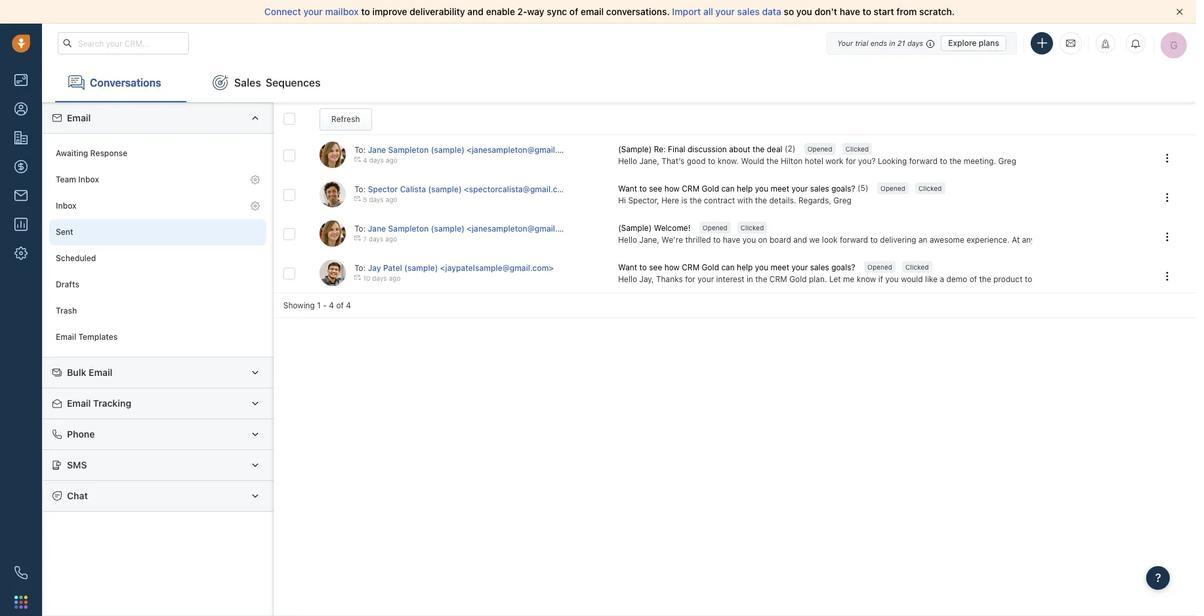 Task type: vqa. For each thing, say whether or not it's contained in the screenshot.
the left CLICK
no



Task type: describe. For each thing, give the bounding box(es) containing it.
time
[[1068, 235, 1084, 245]]

help inside want to see how crm gold can help you meet your sales goals? (5)
[[737, 184, 753, 194]]

sampleton for (sample) re: final discussion about the deal
[[388, 145, 429, 155]]

connect
[[264, 6, 301, 17]]

jay
[[368, 263, 381, 273]]

spector calista (sample) <spectorcalista@gmail.com> link
[[368, 185, 574, 194]]

crm for want to see how crm gold can help you meet your sales goals? (5)
[[682, 184, 700, 194]]

7
[[363, 235, 367, 243]]

patel
[[383, 263, 402, 273]]

awaiting
[[56, 149, 88, 158]]

evaluation.
[[1105, 274, 1146, 284]]

the right is
[[690, 195, 702, 205]]

(sample) welcome!
[[618, 223, 691, 233]]

you left need
[[1137, 235, 1150, 245]]

jane for (sample) re: final discussion about the deal
[[368, 145, 386, 155]]

freshworks switcher image
[[14, 596, 28, 609]]

final
[[668, 145, 685, 155]]

want for want to see how crm gold can help you meet your sales goals? (5)
[[618, 184, 637, 194]]

hello jane, we're thrilled to have you on board and we look forward to delivering an awesome experience. at any point of time in this trial, if you need help w
[[618, 235, 1196, 245]]

Search your CRM... text field
[[58, 32, 189, 54]]

5
[[363, 196, 367, 204]]

days for 4 days ago
[[369, 156, 384, 164]]

this
[[1095, 235, 1109, 245]]

clicked up would
[[906, 263, 929, 271]]

gold for want to see how crm gold can help you meet your sales goals? (5)
[[702, 184, 719, 194]]

we
[[809, 235, 820, 245]]

connect your mailbox link
[[264, 6, 361, 17]]

looking
[[878, 156, 907, 166]]

would
[[741, 156, 764, 166]]

how for want to see how crm gold can help you meet your sales goals?
[[665, 263, 680, 273]]

: for 4 days ago
[[363, 145, 366, 155]]

1 vertical spatial inbox
[[56, 201, 77, 211]]

templates
[[78, 332, 118, 342]]

showing 1 - 4 of 4
[[283, 301, 351, 310]]

scheduled
[[56, 254, 96, 263]]

phone element
[[8, 560, 34, 586]]

jane for (sample) welcome!
[[368, 224, 386, 234]]

close image
[[1177, 9, 1183, 15]]

1 horizontal spatial 4
[[346, 301, 351, 310]]

refresh button
[[319, 108, 372, 130]]

spector,
[[628, 195, 659, 205]]

sales for want to see how crm gold can help you meet your sales goals? (5)
[[810, 184, 829, 194]]

meeting.
[[964, 156, 996, 166]]

the left product
[[979, 274, 991, 284]]

2 vertical spatial greg
[[1183, 274, 1196, 284]]

clicked up on
[[741, 224, 764, 232]]

2 vertical spatial gold
[[790, 274, 807, 284]]

me
[[843, 274, 855, 284]]

goals? for want to see how crm gold can help you meet your sales goals? (5)
[[832, 184, 855, 194]]

to left delivering
[[870, 235, 878, 245]]

at
[[1012, 235, 1020, 245]]

0 horizontal spatial greg
[[834, 195, 852, 205]]

send email image
[[1066, 38, 1076, 49]]

drafts link
[[49, 272, 266, 298]]

showing
[[283, 301, 315, 310]]

(sample) for 4 days ago
[[431, 145, 465, 155]]

2 horizontal spatial in
[[1087, 235, 1093, 245]]

0 vertical spatial have
[[840, 6, 860, 17]]

jane sampleton (sample) <janesampleton@gmail.com> link for (sample) welcome!
[[368, 224, 579, 234]]

you?
[[858, 156, 876, 166]]

to : jane sampleton (sample) <janesampleton@gmail.com> for (sample) welcome!
[[354, 224, 579, 234]]

to : jane sampleton (sample) <janesampleton@gmail.com> for (sample) re: final discussion about the deal
[[354, 145, 579, 155]]

discussion
[[688, 145, 727, 155]]

improve
[[372, 6, 407, 17]]

plan.
[[809, 274, 827, 284]]

tracking
[[93, 398, 131, 409]]

opened up know
[[868, 263, 892, 271]]

re:
[[654, 145, 666, 155]]

welcome!
[[654, 223, 691, 233]]

product
[[994, 274, 1023, 284]]

trash link
[[49, 298, 266, 324]]

can for want to see how crm gold can help you meet your sales goals?
[[721, 263, 735, 273]]

would
[[901, 274, 923, 284]]

the inside (sample) re: final discussion about the deal (2)
[[753, 145, 765, 155]]

you inside want to see how crm gold can help you meet your sales goals? (5)
[[755, 184, 769, 194]]

(5)
[[858, 183, 869, 193]]

clicked up an
[[919, 185, 942, 192]]

see for want to see how crm gold can help you meet your sales goals? (5)
[[649, 184, 662, 194]]

(sample) re: final discussion about the deal link
[[618, 144, 785, 155]]

email templates
[[56, 332, 118, 342]]

you left would
[[885, 274, 899, 284]]

2 vertical spatial crm
[[770, 274, 787, 284]]

to down discussion
[[708, 156, 715, 166]]

conversations link
[[55, 63, 186, 102]]

outgoing image for hello jane, that's good to know. would the hilton hotel work for you? looking forward to the meeting. greg
[[354, 156, 361, 163]]

0 horizontal spatial in
[[747, 274, 753, 284]]

email
[[581, 6, 604, 17]]

want for want to see how crm gold can help you meet your sales goals?
[[618, 263, 637, 273]]

phone image
[[14, 566, 28, 579]]

goals? for want to see how crm gold can help you meet your sales goals?
[[832, 263, 855, 273]]

point
[[1037, 235, 1056, 245]]

help left the w at the top
[[1173, 235, 1189, 245]]

21
[[898, 38, 905, 47]]

to left start
[[863, 6, 871, 17]]

sales for want to see how crm gold can help you meet your sales goals?
[[810, 263, 829, 273]]

email for email
[[67, 112, 91, 123]]

crm for want to see how crm gold can help you meet your sales goals?
[[682, 263, 700, 273]]

opened up thrilled on the top of page
[[703, 224, 728, 232]]

chat
[[67, 490, 88, 501]]

jay,
[[639, 274, 654, 284]]

to up jay,
[[640, 263, 647, 273]]

to for 10 days ago
[[354, 263, 363, 273]]

delivering
[[880, 235, 916, 245]]

connect your mailbox to improve deliverability and enable 2-way sync of email conversations. import all your sales data so you don't have to start from scratch.
[[264, 6, 955, 17]]

days for 10 days ago
[[372, 275, 387, 282]]

need
[[1152, 235, 1171, 245]]

what's new image
[[1101, 39, 1110, 49]]

meet for want to see how crm gold can help you meet your sales goals? (5)
[[771, 184, 789, 194]]

an
[[919, 235, 928, 245]]

1 vertical spatial if
[[878, 274, 883, 284]]

trial,
[[1111, 235, 1128, 245]]

of left time
[[1058, 235, 1066, 245]]

0 vertical spatial sales
[[737, 6, 760, 17]]

10 days ago
[[363, 275, 401, 282]]

help left expedite
[[1035, 274, 1051, 284]]

4 days ago
[[363, 156, 398, 164]]

is
[[682, 195, 688, 205]]

import
[[672, 6, 701, 17]]

team inbox
[[56, 175, 99, 185]]

1 horizontal spatial forward
[[909, 156, 938, 166]]

phone
[[67, 428, 95, 440]]

expedite
[[1053, 274, 1085, 284]]

know
[[857, 274, 876, 284]]

jane, for we're
[[639, 235, 659, 245]]

your
[[837, 38, 853, 47]]

of right demo
[[970, 274, 977, 284]]

2 horizontal spatial 4
[[363, 156, 367, 164]]

to right thrilled on the top of page
[[713, 235, 721, 245]]

hotel
[[805, 156, 823, 166]]

team inbox link
[[49, 167, 266, 193]]

data
[[762, 6, 781, 17]]

work
[[826, 156, 844, 166]]

hi spector, here is the contract with the details. regards, greg
[[618, 195, 852, 205]]

(sample) welcome! link
[[618, 223, 693, 234]]

opened down looking
[[881, 185, 906, 192]]

jane, for that's
[[639, 156, 659, 166]]

hello jay, thanks for your interest in the crm gold plan. let me know if you would like a demo of the product to help expedite your evaluation. regards, greg
[[618, 274, 1196, 284]]

gold for want to see how crm gold can help you meet your sales goals?
[[702, 263, 719, 273]]

email templates link
[[49, 324, 266, 350]]

response
[[90, 149, 127, 158]]

the down want to see how crm gold can help you meet your sales goals?
[[755, 274, 767, 284]]

trial
[[855, 38, 869, 47]]

days for 7 days ago
[[369, 235, 383, 243]]

0 vertical spatial inbox
[[78, 175, 99, 185]]

0 vertical spatial greg
[[998, 156, 1016, 166]]

calista
[[400, 185, 426, 194]]

start
[[874, 6, 894, 17]]

want to see how crm gold can help you meet your sales goals? (5)
[[618, 183, 869, 194]]

to for 5 days ago
[[354, 185, 363, 194]]

you left on
[[743, 235, 756, 245]]

way
[[527, 6, 544, 17]]

(sample) for 5 days ago
[[428, 185, 462, 194]]

(sample) for (sample) re: final discussion about the deal (2)
[[618, 145, 652, 155]]

help inside button
[[737, 263, 753, 273]]

email tracking
[[67, 398, 131, 409]]



Task type: locate. For each thing, give the bounding box(es) containing it.
3 : from the top
[[363, 224, 366, 234]]

jane sampleton (sample) <janesampleton@gmail.com> link for (sample) re: final discussion about the deal
[[368, 145, 579, 155]]

1 horizontal spatial regards,
[[1148, 274, 1181, 284]]

10
[[363, 275, 370, 282]]

1 vertical spatial regards,
[[1148, 274, 1181, 284]]

3 outgoing image from the top
[[354, 235, 361, 242]]

see inside want to see how crm gold can help you meet your sales goals? link
[[649, 263, 662, 273]]

2 jane from the top
[[368, 224, 386, 234]]

regards, right the details.
[[799, 195, 831, 205]]

1 vertical spatial outgoing image
[[354, 196, 361, 202]]

2 want from the top
[[618, 263, 637, 273]]

3 hello from the top
[[618, 274, 637, 284]]

2 goals? from the top
[[832, 263, 855, 273]]

sampleton for (sample) welcome!
[[388, 224, 429, 234]]

jane,
[[639, 156, 659, 166], [639, 235, 659, 245]]

2 meet from the top
[[771, 263, 789, 273]]

days down jay
[[372, 275, 387, 282]]

days right 5
[[369, 196, 384, 204]]

1 want to see how crm gold can help you meet your sales goals? button from the top
[[618, 183, 858, 195]]

1 want from the top
[[618, 184, 637, 194]]

0 vertical spatial (sample)
[[618, 145, 652, 155]]

2 vertical spatial hello
[[618, 274, 637, 284]]

jane sampleton (sample) <janesampleton@gmail.com> link down spector calista (sample) <spectorcalista@gmail.com> link
[[368, 224, 579, 234]]

0 vertical spatial to : jane sampleton (sample) <janesampleton@gmail.com>
[[354, 145, 579, 155]]

(sample) up to : jay patel (sample) <jaypatelsample@gmail.com>
[[431, 224, 465, 234]]

greg down the w at the top
[[1183, 274, 1196, 284]]

for left you? at right
[[846, 156, 856, 166]]

explore plans link
[[941, 35, 1007, 51]]

1 sampleton from the top
[[388, 145, 429, 155]]

meet up the details.
[[771, 184, 789, 194]]

2 jane, from the top
[[639, 235, 659, 245]]

2 vertical spatial in
[[747, 274, 753, 284]]

1 vertical spatial sales
[[810, 184, 829, 194]]

contract
[[704, 195, 735, 205]]

ago for 7 days ago
[[385, 235, 397, 243]]

hello down (sample) welcome!
[[618, 235, 637, 245]]

1 vertical spatial have
[[723, 235, 740, 245]]

(sample) inside (sample) welcome! link
[[618, 223, 652, 233]]

0 vertical spatial jane,
[[639, 156, 659, 166]]

explore plans
[[948, 38, 999, 48]]

look
[[822, 235, 838, 245]]

4 : from the top
[[363, 263, 366, 273]]

if right know
[[878, 274, 883, 284]]

days right 7
[[369, 235, 383, 243]]

1 vertical spatial in
[[1087, 235, 1093, 245]]

sent link
[[49, 219, 266, 245]]

you
[[797, 6, 812, 17], [755, 184, 769, 194], [743, 235, 756, 245], [1137, 235, 1150, 245], [755, 263, 769, 273], [885, 274, 899, 284]]

2 to : jane sampleton (sample) <janesampleton@gmail.com> from the top
[[354, 224, 579, 234]]

hello jane, that's good to know. would the hilton hotel work for you? looking forward to the meeting. greg
[[618, 156, 1016, 166]]

1 : from the top
[[363, 145, 366, 155]]

to : jane sampleton (sample) <janesampleton@gmail.com> down to : spector calista (sample) <spectorcalista@gmail.com>
[[354, 224, 579, 234]]

2 hello from the top
[[618, 235, 637, 245]]

conversations
[[90, 76, 161, 88]]

sequences
[[266, 76, 321, 88]]

meet for want to see how crm gold can help you meet your sales goals?
[[771, 263, 789, 273]]

inbox
[[78, 175, 99, 185], [56, 201, 77, 211]]

meet inside button
[[771, 263, 789, 273]]

how inside want to see how crm gold can help you meet your sales goals? link
[[665, 263, 680, 273]]

want to see how crm gold can help you meet your sales goals? button
[[618, 183, 858, 195], [618, 262, 858, 273]]

see inside want to see how crm gold can help you meet your sales goals? (5)
[[649, 184, 662, 194]]

1 (sample) from the top
[[618, 145, 652, 155]]

opened up hello jane, that's good to know. would the hilton hotel work for you? looking forward to the meeting. greg
[[808, 145, 832, 153]]

to
[[361, 6, 370, 17], [863, 6, 871, 17], [708, 156, 715, 166], [940, 156, 947, 166], [640, 184, 647, 194], [713, 235, 721, 245], [870, 235, 878, 245], [640, 263, 647, 273], [1025, 274, 1032, 284]]

email for email templates
[[56, 332, 76, 342]]

5 days ago
[[363, 196, 397, 204]]

1 vertical spatial and
[[793, 235, 807, 245]]

sampleton
[[388, 145, 429, 155], [388, 224, 429, 234]]

your trial ends in 21 days
[[837, 38, 923, 47]]

0 vertical spatial jane sampleton (sample) <janesampleton@gmail.com> link
[[368, 145, 579, 155]]

3 to from the top
[[354, 224, 363, 234]]

the up the would at the right top of page
[[753, 145, 765, 155]]

import all your sales data link
[[672, 6, 784, 17]]

2 : from the top
[[363, 185, 366, 194]]

of right "sync"
[[570, 6, 578, 17]]

gold
[[702, 184, 719, 194], [702, 263, 719, 273], [790, 274, 807, 284]]

goals? left (5)
[[832, 184, 855, 194]]

sales up plan.
[[810, 263, 829, 273]]

0 vertical spatial want
[[618, 184, 637, 194]]

1 can from the top
[[721, 184, 735, 194]]

want to see how crm gold can help you meet your sales goals?
[[618, 263, 855, 273]]

sync
[[547, 6, 567, 17]]

greg right meeting.
[[998, 156, 1016, 166]]

: left jay
[[363, 263, 366, 273]]

(sample) re: final discussion about the deal (2)
[[618, 144, 796, 155]]

to left meeting.
[[940, 156, 947, 166]]

you up hi spector, here is the contract with the details. regards, greg
[[755, 184, 769, 194]]

0 vertical spatial regards,
[[799, 195, 831, 205]]

: up 4 days ago
[[363, 145, 366, 155]]

2 to from the top
[[354, 185, 363, 194]]

(sample) right patel
[[404, 263, 438, 273]]

you down on
[[755, 263, 769, 273]]

experience.
[[967, 235, 1010, 245]]

1 vertical spatial sampleton
[[388, 224, 429, 234]]

sales sequences
[[234, 76, 321, 88]]

ago
[[386, 156, 398, 164], [386, 196, 397, 204], [385, 235, 397, 243], [389, 275, 401, 282]]

1 horizontal spatial in
[[889, 38, 895, 47]]

greg down work
[[834, 195, 852, 205]]

bulk
[[67, 367, 86, 378]]

sales sequences link
[[199, 63, 334, 102]]

hi
[[618, 195, 626, 205]]

1 <janesampleton@gmail.com> from the top
[[467, 145, 579, 155]]

can for want to see how crm gold can help you meet your sales goals? (5)
[[721, 184, 735, 194]]

2 vertical spatial sales
[[810, 263, 829, 273]]

: for 7 days ago
[[363, 224, 366, 234]]

ends
[[871, 38, 887, 47]]

gold up the interest
[[702, 263, 719, 273]]

days up spector
[[369, 156, 384, 164]]

want to see how crm gold can help you meet your sales goals? button up the interest
[[618, 262, 858, 273]]

-
[[323, 301, 327, 310]]

crm
[[682, 184, 700, 194], [682, 263, 700, 273], [770, 274, 787, 284]]

w
[[1191, 235, 1196, 245]]

2 sampleton from the top
[[388, 224, 429, 234]]

0 vertical spatial in
[[889, 38, 895, 47]]

<janesampleton@gmail.com> down '<spectorcalista@gmail.com>'
[[467, 224, 579, 234]]

4 to from the top
[[354, 263, 363, 273]]

meet inside want to see how crm gold can help you meet your sales goals? (5)
[[771, 184, 789, 194]]

1 vertical spatial how
[[665, 263, 680, 273]]

tab list containing conversations
[[42, 63, 1196, 102]]

(sample) for 10 days ago
[[404, 263, 438, 273]]

ago for 4 days ago
[[386, 156, 398, 164]]

if right the trial,
[[1130, 235, 1135, 245]]

2 vertical spatial outgoing image
[[354, 235, 361, 242]]

thrilled
[[685, 235, 711, 245]]

0 horizontal spatial 4
[[329, 301, 334, 310]]

want inside want to see how crm gold can help you meet your sales goals? (5)
[[618, 184, 637, 194]]

7 days ago
[[363, 235, 397, 243]]

awaiting response link
[[49, 140, 266, 167]]

1 horizontal spatial and
[[793, 235, 807, 245]]

1 vertical spatial want
[[618, 263, 637, 273]]

0 vertical spatial crm
[[682, 184, 700, 194]]

: up 5
[[363, 185, 366, 194]]

1 how from the top
[[665, 184, 680, 194]]

inbox down team
[[56, 201, 77, 211]]

outgoing image
[[354, 275, 361, 281]]

email up awaiting
[[67, 112, 91, 123]]

1 goals? from the top
[[832, 184, 855, 194]]

0 vertical spatial goals?
[[832, 184, 855, 194]]

0 vertical spatial jane
[[368, 145, 386, 155]]

regards, right evaluation.
[[1148, 274, 1181, 284]]

2 outgoing image from the top
[[354, 196, 361, 202]]

outgoing image for hi spector, here is the contract with the details. regards, greg
[[354, 196, 361, 202]]

1 horizontal spatial have
[[840, 6, 860, 17]]

can
[[721, 184, 735, 194], [721, 263, 735, 273]]

<spectorcalista@gmail.com>
[[464, 185, 574, 194]]

0 vertical spatial forward
[[909, 156, 938, 166]]

your
[[303, 6, 323, 17], [716, 6, 735, 17], [792, 184, 808, 194], [792, 263, 808, 273], [698, 274, 714, 284], [1087, 274, 1103, 284]]

see
[[649, 184, 662, 194], [649, 263, 662, 273]]

email for email tracking
[[67, 398, 91, 409]]

how for want to see how crm gold can help you meet your sales goals? (5)
[[665, 184, 680, 194]]

1 vertical spatial jane
[[368, 224, 386, 234]]

ago right 7
[[385, 235, 397, 243]]

inbox right team
[[78, 175, 99, 185]]

1 see from the top
[[649, 184, 662, 194]]

2-
[[518, 6, 527, 17]]

(sample) inside (sample) re: final discussion about the deal (2)
[[618, 145, 652, 155]]

0 horizontal spatial for
[[685, 274, 696, 284]]

forward right looking
[[909, 156, 938, 166]]

<jaypatelsample@gmail.com>
[[440, 263, 554, 273]]

1 jane, from the top
[[639, 156, 659, 166]]

sent
[[56, 227, 73, 237]]

enable
[[486, 6, 515, 17]]

to up outgoing icon
[[354, 263, 363, 273]]

(sample) welcome! button
[[618, 223, 693, 234]]

1 horizontal spatial greg
[[998, 156, 1016, 166]]

to up 7
[[354, 224, 363, 234]]

help up the interest
[[737, 263, 753, 273]]

that's
[[662, 156, 685, 166]]

outgoing image left 4 days ago
[[354, 156, 361, 163]]

<janesampleton@gmail.com> for (sample) re: final discussion about the deal
[[467, 145, 579, 155]]

days right 21
[[907, 38, 923, 47]]

0 vertical spatial want to see how crm gold can help you meet your sales goals? link
[[618, 183, 858, 195]]

can inside want to see how crm gold can help you meet your sales goals? (5)
[[721, 184, 735, 194]]

scratch.
[[919, 6, 955, 17]]

opened
[[808, 145, 832, 153], [881, 185, 906, 192], [703, 224, 728, 232], [868, 263, 892, 271]]

2 horizontal spatial greg
[[1183, 274, 1196, 284]]

and left the enable
[[467, 6, 484, 17]]

0 horizontal spatial if
[[878, 274, 883, 284]]

gold inside want to see how crm gold can help you meet your sales goals? (5)
[[702, 184, 719, 194]]

want to see how crm gold can help you meet your sales goals? link up the interest
[[618, 262, 858, 273]]

hello for hello jane, we're thrilled to have you on board and we look forward to delivering an awesome experience. at any point of time in this trial, if you need help w
[[618, 235, 637, 245]]

see for want to see how crm gold can help you meet your sales goals?
[[649, 263, 662, 273]]

1 horizontal spatial inbox
[[78, 175, 99, 185]]

days for 5 days ago
[[369, 196, 384, 204]]

: up 7
[[363, 224, 366, 234]]

2 want to see how crm gold can help you meet your sales goals? button from the top
[[618, 262, 858, 273]]

(sample) for 7 days ago
[[431, 224, 465, 234]]

don't
[[815, 6, 837, 17]]

1 outgoing image from the top
[[354, 156, 361, 163]]

sampleton up 4 days ago
[[388, 145, 429, 155]]

1 vertical spatial meet
[[771, 263, 789, 273]]

you right so
[[797, 6, 812, 17]]

1 vertical spatial (sample)
[[618, 223, 652, 233]]

see up jay,
[[649, 263, 662, 273]]

1 vertical spatial want to see how crm gold can help you meet your sales goals? button
[[618, 262, 858, 273]]

greg
[[998, 156, 1016, 166], [834, 195, 852, 205], [1183, 274, 1196, 284]]

how up here
[[665, 184, 680, 194]]

1
[[317, 301, 321, 310]]

1 meet from the top
[[771, 184, 789, 194]]

1 vertical spatial <janesampleton@gmail.com>
[[467, 224, 579, 234]]

help
[[737, 184, 753, 194], [1173, 235, 1189, 245], [737, 263, 753, 273], [1035, 274, 1051, 284]]

to right mailbox
[[361, 6, 370, 17]]

crm inside want to see how crm gold can help you meet your sales goals? (5)
[[682, 184, 700, 194]]

the down deal
[[767, 156, 779, 166]]

0 vertical spatial sampleton
[[388, 145, 429, 155]]

hello for hello jane, that's good to know. would the hilton hotel work for you? looking forward to the meeting. greg
[[618, 156, 637, 166]]

1 vertical spatial greg
[[834, 195, 852, 205]]

want to see how crm gold can help you meet your sales goals? button for to : spector calista (sample) <spectorcalista@gmail.com>
[[618, 183, 858, 195]]

to up spector,
[[640, 184, 647, 194]]

want to see how crm gold can help you meet your sales goals? button up hi spector, here is the contract with the details. regards, greg
[[618, 183, 858, 195]]

to for 4 days ago
[[354, 145, 363, 155]]

gold left plan.
[[790, 274, 807, 284]]

plans
[[979, 38, 999, 48]]

want to see how crm gold can help you meet your sales goals? link for spector calista (sample) <spectorcalista@gmail.com>
[[618, 183, 858, 195]]

spector
[[368, 185, 398, 194]]

jane, down (sample) welcome!
[[639, 235, 659, 245]]

awaiting response
[[56, 149, 127, 158]]

1 want to see how crm gold can help you meet your sales goals? link from the top
[[618, 183, 858, 195]]

2 how from the top
[[665, 263, 680, 273]]

ago for 10 days ago
[[389, 275, 401, 282]]

(2)
[[785, 144, 796, 154]]

trash
[[56, 306, 77, 316]]

want down (sample) welcome!
[[618, 263, 637, 273]]

in left 21
[[889, 38, 895, 47]]

inbox link
[[49, 193, 266, 219]]

demo
[[947, 274, 967, 284]]

(sample) for (sample) welcome!
[[618, 223, 652, 233]]

1 vertical spatial forward
[[840, 235, 868, 245]]

want
[[618, 184, 637, 194], [618, 263, 637, 273]]

any
[[1022, 235, 1035, 245]]

1 vertical spatial can
[[721, 263, 735, 273]]

to right product
[[1025, 274, 1032, 284]]

:
[[363, 145, 366, 155], [363, 185, 366, 194], [363, 224, 366, 234], [363, 263, 366, 273]]

1 jane from the top
[[368, 145, 386, 155]]

0 horizontal spatial and
[[467, 6, 484, 17]]

crm up "thanks"
[[682, 263, 700, 273]]

gold up contract
[[702, 184, 719, 194]]

0 vertical spatial if
[[1130, 235, 1135, 245]]

hello left jay,
[[618, 274, 637, 284]]

2 jane sampleton (sample) <janesampleton@gmail.com> link from the top
[[368, 224, 579, 234]]

to inside want to see how crm gold can help you meet your sales goals? (5)
[[640, 184, 647, 194]]

1 jane sampleton (sample) <janesampleton@gmail.com> link from the top
[[368, 145, 579, 155]]

1 vertical spatial want to see how crm gold can help you meet your sales goals? link
[[618, 262, 858, 273]]

1 vertical spatial goals?
[[832, 263, 855, 273]]

tab list
[[42, 63, 1196, 102]]

in left the this
[[1087, 235, 1093, 245]]

1 vertical spatial jane sampleton (sample) <janesampleton@gmail.com> link
[[368, 224, 579, 234]]

0 vertical spatial gold
[[702, 184, 719, 194]]

can up the interest
[[721, 263, 735, 273]]

1 horizontal spatial if
[[1130, 235, 1135, 245]]

0 horizontal spatial inbox
[[56, 201, 77, 211]]

1 hello from the top
[[618, 156, 637, 166]]

conversations.
[[606, 6, 670, 17]]

and left we
[[793, 235, 807, 245]]

<janesampleton@gmail.com> for (sample) welcome!
[[467, 224, 579, 234]]

1 to from the top
[[354, 145, 363, 155]]

1 vertical spatial crm
[[682, 263, 700, 273]]

2 want to see how crm gold can help you meet your sales goals? link from the top
[[618, 262, 858, 273]]

1 vertical spatial hello
[[618, 235, 637, 245]]

want to see how crm gold can help you meet your sales goals? button for to : jay patel (sample) <jaypatelsample@gmail.com>
[[618, 262, 858, 273]]

2 (sample) from the top
[[618, 223, 652, 233]]

1 to : jane sampleton (sample) <janesampleton@gmail.com> from the top
[[354, 145, 579, 155]]

hello
[[618, 156, 637, 166], [618, 235, 637, 245], [618, 274, 637, 284]]

goals? inside want to see how crm gold can help you meet your sales goals? (5)
[[832, 184, 855, 194]]

to : jane sampleton (sample) <janesampleton@gmail.com> up to : spector calista (sample) <spectorcalista@gmail.com>
[[354, 145, 579, 155]]

(sample) left re:
[[618, 145, 652, 155]]

outgoing image
[[354, 156, 361, 163], [354, 196, 361, 202], [354, 235, 361, 242]]

0 vertical spatial <janesampleton@gmail.com>
[[467, 145, 579, 155]]

0 vertical spatial can
[[721, 184, 735, 194]]

0 vertical spatial outgoing image
[[354, 156, 361, 163]]

to : jay patel (sample) <jaypatelsample@gmail.com>
[[354, 263, 554, 273]]

how inside want to see how crm gold can help you meet your sales goals? (5)
[[665, 184, 680, 194]]

the left meeting.
[[950, 156, 962, 166]]

0 vertical spatial how
[[665, 184, 680, 194]]

hello up hi
[[618, 156, 637, 166]]

team
[[56, 175, 76, 185]]

from
[[897, 6, 917, 17]]

0 horizontal spatial forward
[[840, 235, 868, 245]]

meet down board
[[771, 263, 789, 273]]

0 vertical spatial hello
[[618, 156, 637, 166]]

(sample) up to : spector calista (sample) <spectorcalista@gmail.com>
[[431, 145, 465, 155]]

jane, down re:
[[639, 156, 659, 166]]

0 vertical spatial meet
[[771, 184, 789, 194]]

1 vertical spatial jane,
[[639, 235, 659, 245]]

outgoing image left 5
[[354, 196, 361, 202]]

of right -
[[336, 301, 344, 310]]

about
[[729, 145, 750, 155]]

crm down board
[[770, 274, 787, 284]]

1 vertical spatial for
[[685, 274, 696, 284]]

help up with
[[737, 184, 753, 194]]

0 horizontal spatial have
[[723, 235, 740, 245]]

0 vertical spatial want to see how crm gold can help you meet your sales goals? button
[[618, 183, 858, 195]]

0 vertical spatial see
[[649, 184, 662, 194]]

want to see how crm gold can help you meet your sales goals? link for jay patel (sample) <jaypatelsample@gmail.com>
[[618, 262, 858, 273]]

: for 5 days ago
[[363, 185, 366, 194]]

1 vertical spatial see
[[649, 263, 662, 273]]

clicked up you? at right
[[846, 145, 869, 153]]

explore
[[948, 38, 977, 48]]

can up hi spector, here is the contract with the details. regards, greg
[[721, 184, 735, 194]]

(sample)
[[431, 145, 465, 155], [428, 185, 462, 194], [431, 224, 465, 234], [404, 263, 438, 273]]

2 see from the top
[[649, 263, 662, 273]]

the right with
[[755, 195, 767, 205]]

1 horizontal spatial for
[[846, 156, 856, 166]]

sales inside want to see how crm gold can help you meet your sales goals? (5)
[[810, 184, 829, 194]]

to : jane sampleton (sample) <janesampleton@gmail.com>
[[354, 145, 579, 155], [354, 224, 579, 234]]

crm up is
[[682, 184, 700, 194]]

hello for hello jay, thanks for your interest in the crm gold plan. let me know if you would like a demo of the product to help expedite your evaluation. regards, greg
[[618, 274, 637, 284]]

hilton
[[781, 156, 803, 166]]

email up phone
[[67, 398, 91, 409]]

0 horizontal spatial regards,
[[799, 195, 831, 205]]

: for 10 days ago
[[363, 263, 366, 273]]

ago for 5 days ago
[[386, 196, 397, 204]]

1 vertical spatial gold
[[702, 263, 719, 273]]

2 can from the top
[[721, 263, 735, 273]]

to up 4 days ago
[[354, 145, 363, 155]]

your inside want to see how crm gold can help you meet your sales goals? (5)
[[792, 184, 808, 194]]

email right bulk
[[89, 367, 112, 378]]

(sample) down spector,
[[618, 223, 652, 233]]

1 vertical spatial to : jane sampleton (sample) <janesampleton@gmail.com>
[[354, 224, 579, 234]]

with
[[737, 195, 753, 205]]

2 <janesampleton@gmail.com> from the top
[[467, 224, 579, 234]]

let
[[829, 274, 841, 284]]

to for 7 days ago
[[354, 224, 363, 234]]

<janesampleton@gmail.com>
[[467, 145, 579, 155], [467, 224, 579, 234]]

0 vertical spatial for
[[846, 156, 856, 166]]

0 vertical spatial and
[[467, 6, 484, 17]]

see up spector,
[[649, 184, 662, 194]]

outgoing image left 7
[[354, 235, 361, 242]]

sms
[[67, 459, 87, 470]]



